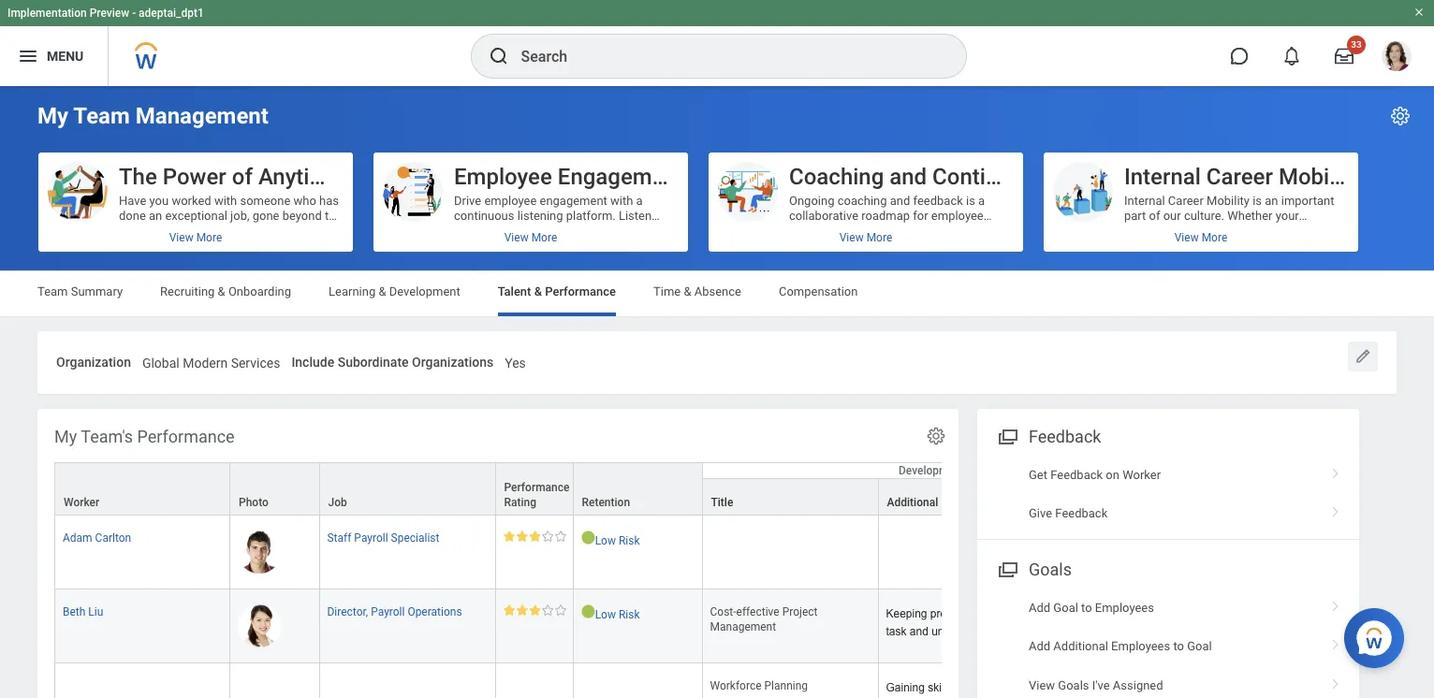 Task type: vqa. For each thing, say whether or not it's contained in the screenshot.
This Worker Has Low Retention Risk. icon associated with Operations
yes



Task type: locate. For each thing, give the bounding box(es) containing it.
management down effective
[[710, 621, 776, 634]]

menu group image up budget
[[994, 556, 1020, 581]]

continuous
[[933, 164, 1048, 190]]

add goal to employees link
[[978, 589, 1360, 627]]

subordinate
[[338, 355, 409, 370]]

employee
[[454, 164, 552, 190]]

1 vertical spatial to
[[1174, 640, 1184, 654]]

2 horizontal spatial to
[[1174, 640, 1184, 654]]

meets expectations - performance in line with a solid team contributor. image left this worker has low retention risk. image
[[503, 605, 566, 616]]

1 vertical spatial payroll
[[371, 606, 405, 619]]

4 & from the left
[[684, 285, 692, 299]]

learning
[[329, 285, 376, 299]]

1 vertical spatial team
[[37, 285, 68, 299]]

2 row from the top
[[54, 478, 1193, 516]]

worker inside "list"
[[1123, 468, 1161, 482]]

view goals i've assigned link
[[978, 666, 1360, 699]]

1 vertical spatial low
[[595, 608, 616, 622]]

3 row from the top
[[54, 516, 1193, 590]]

1 vertical spatial goals
[[1058, 678, 1089, 692]]

add for add goal to employees
[[1029, 601, 1051, 615]]

0 horizontal spatial to
[[956, 682, 965, 695]]

additional inside "list"
[[1054, 640, 1109, 654]]

recruiting & onboarding
[[160, 285, 291, 299]]

1 risk from the top
[[619, 534, 640, 548]]

&
[[218, 285, 225, 299], [379, 285, 386, 299], [534, 285, 542, 299], [684, 285, 692, 299]]

additional
[[887, 496, 938, 509], [1054, 640, 1109, 654]]

goal up "add additional employees to goal"
[[1054, 601, 1079, 615]]

2 meets expectations - performance in line with a solid team contributor. image from the top
[[503, 605, 566, 616]]

1 vertical spatial chevron right image
[[1324, 594, 1348, 613]]

2 vertical spatial chevron right image
[[1324, 672, 1348, 691]]

2 vertical spatial to
[[956, 682, 965, 695]]

0 vertical spatial chevron right image
[[1324, 500, 1348, 519]]

additional information button
[[879, 479, 1016, 515]]

chevron right image inside add additional employees to goal link
[[1324, 633, 1348, 652]]

view goals i've assigned
[[1029, 678, 1163, 692]]

0 horizontal spatial development
[[389, 285, 460, 299]]

goals
[[1029, 560, 1072, 579], [1058, 678, 1089, 692]]

1 horizontal spatial to
[[1082, 601, 1092, 615]]

cell
[[703, 516, 879, 590], [879, 516, 1017, 590], [54, 664, 230, 699], [230, 664, 320, 699], [320, 664, 496, 699], [496, 664, 574, 699], [574, 664, 703, 699]]

and
[[890, 164, 927, 190], [910, 625, 929, 638]]

include subordinate organizations
[[292, 355, 494, 370]]

low risk for director, payroll operations
[[595, 608, 640, 622]]

1 vertical spatial development
[[899, 464, 965, 477]]

1 vertical spatial my
[[54, 427, 77, 446]]

absence
[[695, 285, 742, 299]]

row
[[54, 462, 1193, 517], [54, 478, 1193, 516], [54, 516, 1193, 590], [54, 590, 1193, 664], [54, 664, 1193, 699]]

employees up assigned
[[1112, 640, 1171, 654]]

low risk down this worker has low retention risk. icon
[[595, 608, 640, 622]]

chevron right image inside get feedback on worker link
[[1324, 461, 1348, 480]]

chevron right image
[[1324, 500, 1348, 519], [1324, 594, 1348, 613], [1324, 672, 1348, 691]]

1 row from the top
[[54, 462, 1193, 517]]

payroll right staff
[[354, 532, 388, 545]]

0 vertical spatial goal
[[1054, 601, 1079, 615]]

additional down development items
[[887, 496, 938, 509]]

2 list from the top
[[978, 589, 1360, 699]]

1 vertical spatial risk
[[619, 608, 640, 622]]

0 vertical spatial low
[[595, 534, 616, 548]]

0 horizontal spatial on
[[973, 608, 986, 621]]

risk for staff payroll specialist
[[619, 534, 640, 548]]

0 vertical spatial list
[[978, 456, 1360, 533]]

2 risk from the top
[[619, 608, 640, 622]]

chevron right image inside add goal to employees link
[[1324, 594, 1348, 613]]

title button
[[703, 479, 878, 515]]

risk right this worker has low retention risk. icon
[[619, 534, 640, 548]]

goals inside view goals i've assigned link
[[1058, 678, 1089, 692]]

risk right this worker has low retention risk. image
[[619, 608, 640, 622]]

gaining
[[886, 682, 925, 695]]

add additional employees to goal link
[[978, 627, 1360, 666]]

low risk link down this worker has low retention risk. icon
[[595, 605, 640, 622]]

1 horizontal spatial goal
[[1187, 640, 1212, 654]]

0 vertical spatial to
[[1082, 601, 1092, 615]]

of
[[232, 164, 253, 190]]

employee engagement
[[454, 164, 684, 190]]

payroll inside director, payroll operations link
[[371, 606, 405, 619]]

1 menu group image from the top
[[994, 423, 1020, 448]]

chevron right image inside 'give feedback' link
[[1324, 500, 1348, 519]]

worker up 'give feedback' link
[[1123, 468, 1161, 482]]

2 add from the top
[[1029, 640, 1051, 654]]

performance up worker popup button
[[137, 427, 235, 446]]

performance right talent on the top left of page
[[545, 285, 616, 299]]

1 vertical spatial management
[[710, 621, 776, 634]]

2 low from the top
[[595, 608, 616, 622]]

low risk down retention on the bottom left of page
[[595, 534, 640, 548]]

1 vertical spatial low risk link
[[595, 605, 640, 622]]

1 low risk from the top
[[595, 534, 640, 548]]

0 vertical spatial management
[[136, 103, 269, 129]]

4 row from the top
[[54, 590, 1193, 664]]

preview
[[90, 7, 129, 20]]

coaching and continuous conversations
[[789, 164, 1198, 190]]

view
[[1029, 678, 1055, 692]]

low down retention on the bottom left of page
[[595, 534, 616, 548]]

1 vertical spatial low risk
[[595, 608, 640, 622]]

row containing adam carlton
[[54, 516, 1193, 590]]

0 horizontal spatial additional
[[887, 496, 938, 509]]

& for recruiting
[[218, 285, 225, 299]]

0 vertical spatial my
[[37, 103, 68, 129]]

low risk link for staff payroll specialist
[[595, 531, 640, 548]]

1 meets expectations - performance in line with a solid team contributor. image from the top
[[503, 531, 566, 542]]

2 chevron right image from the top
[[1324, 633, 1348, 652]]

main content containing my team management
[[0, 86, 1434, 699]]

goals left the i've
[[1058, 678, 1089, 692]]

to left plan
[[956, 682, 965, 695]]

budget
[[964, 625, 998, 638]]

3 chevron right image from the top
[[1324, 672, 1348, 691]]

low risk link
[[595, 531, 640, 548], [595, 605, 640, 622]]

the power of anytime feedback button
[[38, 153, 444, 252]]

add inside add goal to employees link
[[1029, 601, 1051, 615]]

employees up "add additional employees to goal"
[[1095, 601, 1154, 615]]

low down this worker has low retention risk. icon
[[595, 608, 616, 622]]

feedback
[[347, 164, 444, 190], [1029, 427, 1102, 446], [1051, 468, 1103, 482], [1056, 507, 1108, 521]]

workforce
[[710, 680, 762, 693]]

2 low risk link from the top
[[595, 605, 640, 622]]

0 vertical spatial low risk
[[595, 534, 640, 548]]

tab list containing team summary
[[19, 272, 1416, 316]]

1 vertical spatial meets expectations - performance in line with a solid team contributor. image
[[503, 605, 566, 616]]

0 vertical spatial and
[[890, 164, 927, 190]]

& right time
[[684, 285, 692, 299]]

include
[[292, 355, 334, 370]]

my team's performance element
[[37, 409, 1193, 699]]

Yes text field
[[505, 345, 526, 377]]

1 vertical spatial list
[[978, 589, 1360, 699]]

2 this worker has low retention risk. element from the top
[[581, 605, 694, 623]]

low
[[595, 534, 616, 548], [595, 608, 616, 622]]

0 vertical spatial add
[[1029, 601, 1051, 615]]

0 vertical spatial menu group image
[[994, 423, 1020, 448]]

on for projects
[[973, 608, 986, 621]]

menu
[[47, 48, 84, 63]]

0 vertical spatial low risk link
[[595, 531, 640, 548]]

1 horizontal spatial development
[[899, 464, 965, 477]]

2 & from the left
[[379, 285, 386, 299]]

my
[[37, 103, 68, 129], [54, 427, 77, 446]]

worker
[[1123, 468, 1161, 482], [64, 496, 99, 509]]

development inside 'popup button'
[[899, 464, 965, 477]]

development inside tab list
[[389, 285, 460, 299]]

1 horizontal spatial management
[[710, 621, 776, 634]]

1 chevron right image from the top
[[1324, 461, 1348, 480]]

payroll inside staff payroll specialist link
[[354, 532, 388, 545]]

33
[[1351, 39, 1362, 50]]

1 vertical spatial and
[[910, 625, 929, 638]]

menu group image
[[994, 423, 1020, 448], [994, 556, 1020, 581]]

services
[[231, 356, 280, 371]]

on up budget
[[973, 608, 986, 621]]

effective
[[736, 606, 780, 619]]

0 vertical spatial goals
[[1029, 560, 1072, 579]]

and right coaching
[[890, 164, 927, 190]]

to up view goals i've assigned link
[[1174, 640, 1184, 654]]

add for add additional employees to goal
[[1029, 640, 1051, 654]]

1 vertical spatial on
[[973, 608, 986, 621]]

meets expectations - performance in line with a solid team contributor. image down rating
[[503, 531, 566, 542]]

1 vertical spatial chevron right image
[[1324, 633, 1348, 652]]

chevron right image for get feedback on worker
[[1324, 461, 1348, 480]]

performance up rating
[[504, 481, 570, 494]]

engagement
[[558, 164, 684, 190]]

menu group image up items
[[994, 423, 1020, 448]]

employee's photo (beth liu) image
[[238, 605, 281, 648]]

my left team's
[[54, 427, 77, 446]]

this worker has low retention risk. element down retention on the bottom left of page
[[581, 531, 694, 549]]

1 vertical spatial performance
[[137, 427, 235, 446]]

management up power
[[136, 103, 269, 129]]

my down menu "dropdown button"
[[37, 103, 68, 129]]

0 horizontal spatial team
[[37, 285, 68, 299]]

33 button
[[1324, 36, 1366, 77]]

development right learning
[[389, 285, 460, 299]]

coaching
[[789, 164, 884, 190]]

0 horizontal spatial goal
[[1054, 601, 1079, 615]]

& right talent on the top left of page
[[534, 285, 542, 299]]

menu group image for feedback
[[994, 423, 1020, 448]]

performance rating
[[504, 481, 570, 509]]

chevron right image
[[1324, 461, 1348, 480], [1324, 633, 1348, 652]]

add goal to employees
[[1029, 601, 1154, 615]]

1 vertical spatial this worker has low retention risk. element
[[581, 605, 694, 623]]

1 vertical spatial menu group image
[[994, 556, 1020, 581]]

0 vertical spatial this worker has low retention risk. element
[[581, 531, 694, 549]]

on inside keeping projects on task and under budget
[[973, 608, 986, 621]]

0 vertical spatial meets expectations - performance in line with a solid team contributor. image
[[503, 531, 566, 542]]

conversations
[[1053, 164, 1198, 190]]

liu
[[88, 606, 103, 619]]

this worker has low retention risk. element for director, payroll operations
[[581, 605, 694, 623]]

risk for director, payroll operations
[[619, 608, 640, 622]]

1 vertical spatial worker
[[64, 496, 99, 509]]

1 low from the top
[[595, 534, 616, 548]]

2 low risk from the top
[[595, 608, 640, 622]]

additional down add goal to employees
[[1054, 640, 1109, 654]]

1 chevron right image from the top
[[1324, 500, 1348, 519]]

justify image
[[17, 45, 39, 67]]

for
[[992, 682, 1006, 695]]

main content
[[0, 86, 1434, 699]]

5 row from the top
[[54, 664, 1193, 699]]

0 vertical spatial payroll
[[354, 532, 388, 545]]

meets expectations - performance in line with a solid team contributor. image
[[503, 531, 566, 542], [503, 605, 566, 616]]

payroll for director,
[[371, 606, 405, 619]]

to
[[1082, 601, 1092, 615], [1174, 640, 1184, 654], [956, 682, 965, 695]]

0 vertical spatial performance
[[545, 285, 616, 299]]

learning & development
[[329, 285, 460, 299]]

1 horizontal spatial on
[[1106, 468, 1120, 482]]

team left the summary
[[37, 285, 68, 299]]

notifications large image
[[1283, 47, 1302, 66]]

anytime
[[258, 164, 341, 190]]

to up "add additional employees to goal"
[[1082, 601, 1092, 615]]

2 vertical spatial performance
[[504, 481, 570, 494]]

& right learning
[[379, 285, 386, 299]]

on up give feedback
[[1106, 468, 1120, 482]]

& for learning
[[379, 285, 386, 299]]

1 vertical spatial add
[[1029, 640, 1051, 654]]

keeping
[[886, 608, 927, 621]]

feedback inside button
[[347, 164, 444, 190]]

employee's photo (adam carlton) image
[[238, 531, 281, 574]]

worker column header
[[54, 462, 230, 517]]

1 list from the top
[[978, 456, 1360, 533]]

1 horizontal spatial worker
[[1123, 468, 1161, 482]]

gaining skills to plan for
[[886, 682, 1011, 699]]

worker button
[[55, 463, 229, 515]]

3 & from the left
[[534, 285, 542, 299]]

career
[[1207, 164, 1273, 190]]

0 vertical spatial additional
[[887, 496, 938, 509]]

payroll for staff
[[354, 532, 388, 545]]

1 this worker has low retention risk. element from the top
[[581, 531, 694, 549]]

tab list
[[19, 272, 1416, 316]]

payroll right director,
[[371, 606, 405, 619]]

1 horizontal spatial additional
[[1054, 640, 1109, 654]]

management inside cost-effective project management
[[710, 621, 776, 634]]

chevron right image for assigned
[[1324, 672, 1348, 691]]

operations
[[408, 606, 462, 619]]

staff payroll specialist link
[[327, 528, 440, 545]]

internal
[[1125, 164, 1201, 190]]

get feedback on worker link
[[978, 456, 1360, 495]]

0 vertical spatial team
[[73, 103, 130, 129]]

list containing add goal to employees
[[978, 589, 1360, 699]]

1 low risk link from the top
[[595, 531, 640, 548]]

worker up adam
[[64, 496, 99, 509]]

this worker has low retention risk. element left 'cost-'
[[581, 605, 694, 623]]

0 horizontal spatial worker
[[64, 496, 99, 509]]

2 menu group image from the top
[[994, 556, 1020, 581]]

and down keeping
[[910, 625, 929, 638]]

goals up add goal to employees
[[1029, 560, 1072, 579]]

0 vertical spatial risk
[[619, 534, 640, 548]]

profile logan mcneil image
[[1382, 41, 1412, 75]]

to for gaining skills to plan for
[[956, 682, 965, 695]]

0 vertical spatial worker
[[1123, 468, 1161, 482]]

menu group image for goals
[[994, 556, 1020, 581]]

-
[[132, 7, 136, 20]]

1 vertical spatial goal
[[1187, 640, 1212, 654]]

2 chevron right image from the top
[[1324, 594, 1348, 613]]

1 vertical spatial additional
[[1054, 640, 1109, 654]]

performance inside tab list
[[545, 285, 616, 299]]

add inside add additional employees to goal link
[[1029, 640, 1051, 654]]

Global Modern Services text field
[[142, 345, 280, 377]]

0 vertical spatial development
[[389, 285, 460, 299]]

0 vertical spatial on
[[1106, 468, 1120, 482]]

1 horizontal spatial team
[[73, 103, 130, 129]]

performance inside popup button
[[504, 481, 570, 494]]

management
[[136, 103, 269, 129], [710, 621, 776, 634]]

1 & from the left
[[218, 285, 225, 299]]

rating
[[504, 496, 537, 509]]

goal up view goals i've assigned link
[[1187, 640, 1212, 654]]

1 add from the top
[[1029, 601, 1051, 615]]

development up additional information popup button
[[899, 464, 965, 477]]

row containing workforce planning
[[54, 664, 1193, 699]]

low for staff payroll specialist
[[595, 534, 616, 548]]

to inside gaining skills to plan for
[[956, 682, 965, 695]]

this worker has low retention risk. element
[[581, 531, 694, 549], [581, 605, 694, 623]]

my for my team management
[[37, 103, 68, 129]]

list containing get feedback on worker
[[978, 456, 1360, 533]]

low risk link down retention on the bottom left of page
[[595, 531, 640, 548]]

list
[[978, 456, 1360, 533], [978, 589, 1360, 699]]

0 vertical spatial chevron right image
[[1324, 461, 1348, 480]]

& right recruiting
[[218, 285, 225, 299]]

team down menu
[[73, 103, 130, 129]]

goal
[[1054, 601, 1079, 615], [1187, 640, 1212, 654]]

chevron right image inside view goals i've assigned link
[[1324, 672, 1348, 691]]



Task type: describe. For each thing, give the bounding box(es) containing it.
menu banner
[[0, 0, 1434, 86]]

beth
[[63, 606, 86, 619]]

low risk for staff payroll specialist
[[595, 534, 640, 548]]

my team's performance
[[54, 427, 235, 446]]

recruiting
[[160, 285, 215, 299]]

job
[[328, 496, 347, 509]]

row containing development items
[[54, 462, 1193, 517]]

skills
[[928, 682, 952, 695]]

compensation
[[779, 285, 858, 299]]

carlton
[[95, 532, 131, 545]]

inbox large image
[[1335, 47, 1354, 66]]

the
[[119, 164, 157, 190]]

staff payroll specialist
[[327, 532, 440, 545]]

search image
[[487, 45, 510, 67]]

organizations
[[412, 355, 494, 370]]

0 vertical spatial employees
[[1095, 601, 1154, 615]]

staff
[[327, 532, 352, 545]]

& for talent
[[534, 285, 542, 299]]

beth liu
[[63, 606, 103, 619]]

team summary
[[37, 285, 123, 299]]

give
[[1029, 507, 1053, 521]]

workforce planning
[[710, 680, 808, 693]]

and inside keeping projects on task and under budget
[[910, 625, 929, 638]]

mobility
[[1279, 164, 1360, 190]]

configure my team's performance image
[[926, 426, 947, 446]]

chevron right image for employees
[[1324, 594, 1348, 613]]

task
[[886, 625, 907, 638]]

additional inside popup button
[[887, 496, 938, 509]]

time
[[654, 285, 681, 299]]

configure this page image
[[1390, 105, 1412, 127]]

director,
[[327, 606, 368, 619]]

time & absence
[[654, 285, 742, 299]]

development items button
[[703, 463, 1192, 478]]

performance rating button
[[496, 463, 573, 515]]

beth liu link
[[63, 602, 103, 619]]

1 vertical spatial employees
[[1112, 640, 1171, 654]]

additional information
[[887, 496, 1000, 509]]

power
[[163, 164, 226, 190]]

internal career mobility button
[[1044, 153, 1360, 252]]

row containing beth liu
[[54, 590, 1193, 664]]

under
[[932, 625, 961, 638]]

close environment banner image
[[1414, 7, 1425, 18]]

projects
[[931, 608, 970, 621]]

cost-effective project management
[[710, 606, 821, 634]]

team inside tab list
[[37, 285, 68, 299]]

low for director, payroll operations
[[595, 608, 616, 622]]

global modern services
[[142, 356, 280, 371]]

implementation preview -   adeptai_dpt1
[[7, 7, 204, 20]]

project
[[782, 606, 818, 619]]

get
[[1029, 468, 1048, 482]]

job button
[[320, 463, 495, 515]]

low risk link for director, payroll operations
[[595, 605, 640, 622]]

adam
[[63, 532, 92, 545]]

keeping projects on task and under budget
[[886, 608, 998, 638]]

get feedback on worker
[[1029, 468, 1161, 482]]

worker inside popup button
[[64, 496, 99, 509]]

specialist
[[391, 532, 440, 545]]

performance for my team's performance
[[137, 427, 235, 446]]

adam carlton link
[[63, 528, 131, 545]]

information
[[941, 496, 1000, 509]]

chevron right image for add additional employees to goal
[[1324, 633, 1348, 652]]

list for feedback
[[978, 456, 1360, 533]]

talent
[[498, 285, 531, 299]]

photo
[[239, 496, 269, 509]]

employee engagement button
[[374, 153, 688, 252]]

planning
[[765, 680, 808, 693]]

& for time
[[684, 285, 692, 299]]

summary
[[71, 285, 123, 299]]

include subordinate organizations element
[[505, 344, 526, 378]]

adeptai_dpt1
[[139, 7, 204, 20]]

organization element
[[142, 344, 280, 378]]

team's
[[81, 427, 133, 446]]

to for add goal to employees
[[1082, 601, 1092, 615]]

assigned
[[1113, 678, 1163, 692]]

internal career mobility
[[1125, 164, 1360, 190]]

this worker has low retention risk. image
[[581, 531, 595, 545]]

my for my team's performance
[[54, 427, 77, 446]]

Search Workday  search field
[[521, 36, 927, 77]]

list for goals
[[978, 589, 1360, 699]]

director, payroll operations link
[[327, 602, 462, 619]]

organization
[[56, 355, 131, 370]]

talent & performance
[[498, 285, 616, 299]]

performance for talent & performance
[[545, 285, 616, 299]]

retention button
[[574, 463, 702, 515]]

meets expectations - performance in line with a solid team contributor. image for specialist
[[503, 531, 566, 542]]

meets expectations - performance in line with a solid team contributor. image for operations
[[503, 605, 566, 616]]

0 horizontal spatial management
[[136, 103, 269, 129]]

on for feedback
[[1106, 468, 1120, 482]]

and inside coaching and continuous conversations button
[[890, 164, 927, 190]]

menu button
[[0, 26, 108, 86]]

modern
[[183, 356, 228, 371]]

photo button
[[230, 463, 319, 515]]

retention
[[582, 496, 630, 509]]

plan
[[968, 682, 989, 695]]

development items
[[899, 464, 996, 477]]

edit image
[[1354, 347, 1373, 366]]

coaching and continuous conversations button
[[709, 153, 1198, 252]]

this worker has low retention risk. image
[[581, 605, 595, 619]]

the power of anytime feedback
[[119, 164, 444, 190]]

director, payroll operations
[[327, 606, 462, 619]]

yes
[[505, 356, 526, 371]]

this worker has low retention risk. element for staff payroll specialist
[[581, 531, 694, 549]]

cost-
[[710, 606, 737, 619]]

row containing title
[[54, 478, 1193, 516]]

onboarding
[[228, 285, 291, 299]]

implementation
[[7, 7, 87, 20]]

adam carlton
[[63, 532, 131, 545]]

my team management
[[37, 103, 269, 129]]



